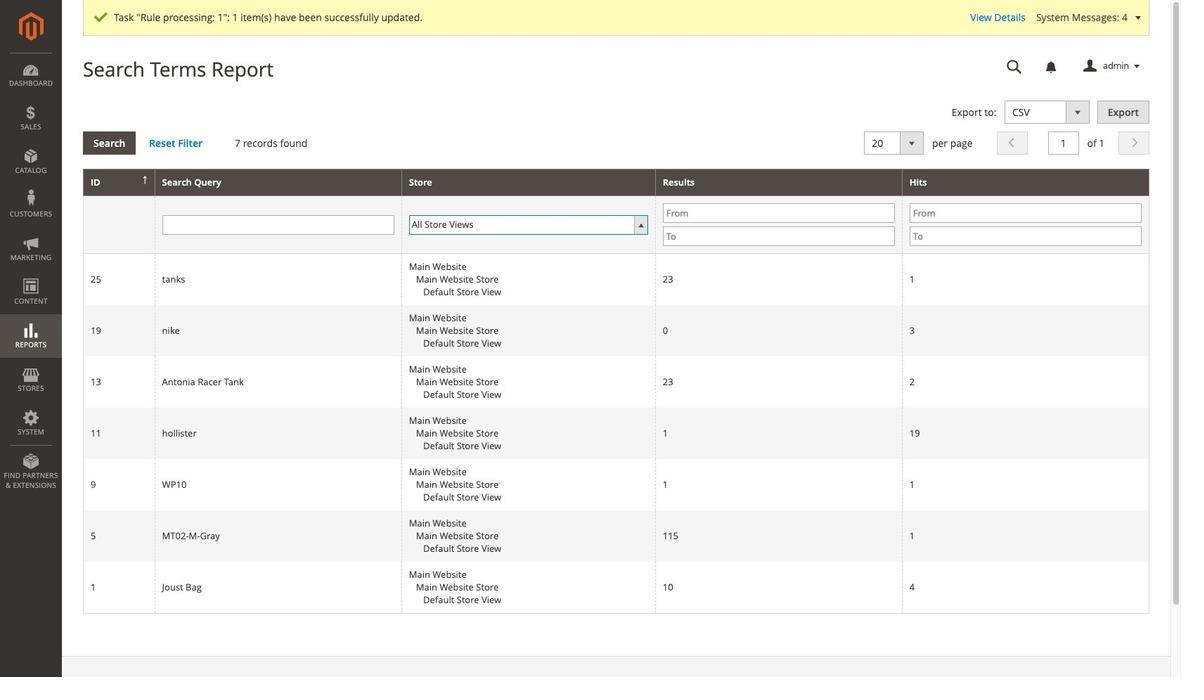 Task type: locate. For each thing, give the bounding box(es) containing it.
From text field
[[663, 203, 895, 223], [910, 203, 1142, 223]]

1 horizontal spatial from text field
[[910, 203, 1142, 223]]

1 from text field from the left
[[663, 203, 895, 223]]

To text field
[[663, 227, 895, 246], [910, 227, 1142, 246]]

menu bar
[[0, 53, 62, 497]]

from text field for first to text box
[[663, 203, 895, 223]]

0 horizontal spatial from text field
[[663, 203, 895, 223]]

2 from text field from the left
[[910, 203, 1142, 223]]

0 horizontal spatial to text field
[[663, 227, 895, 246]]

from text field for 2nd to text box from left
[[910, 203, 1142, 223]]

magento admin panel image
[[19, 12, 43, 41]]

1 horizontal spatial to text field
[[910, 227, 1142, 246]]

None text field
[[997, 54, 1032, 79], [1048, 131, 1079, 154], [162, 215, 394, 235], [997, 54, 1032, 79], [1048, 131, 1079, 154], [162, 215, 394, 235]]



Task type: vqa. For each thing, say whether or not it's contained in the screenshot.
the From text box for To text field
yes



Task type: describe. For each thing, give the bounding box(es) containing it.
2 to text field from the left
[[910, 227, 1142, 246]]

1 to text field from the left
[[663, 227, 895, 246]]



